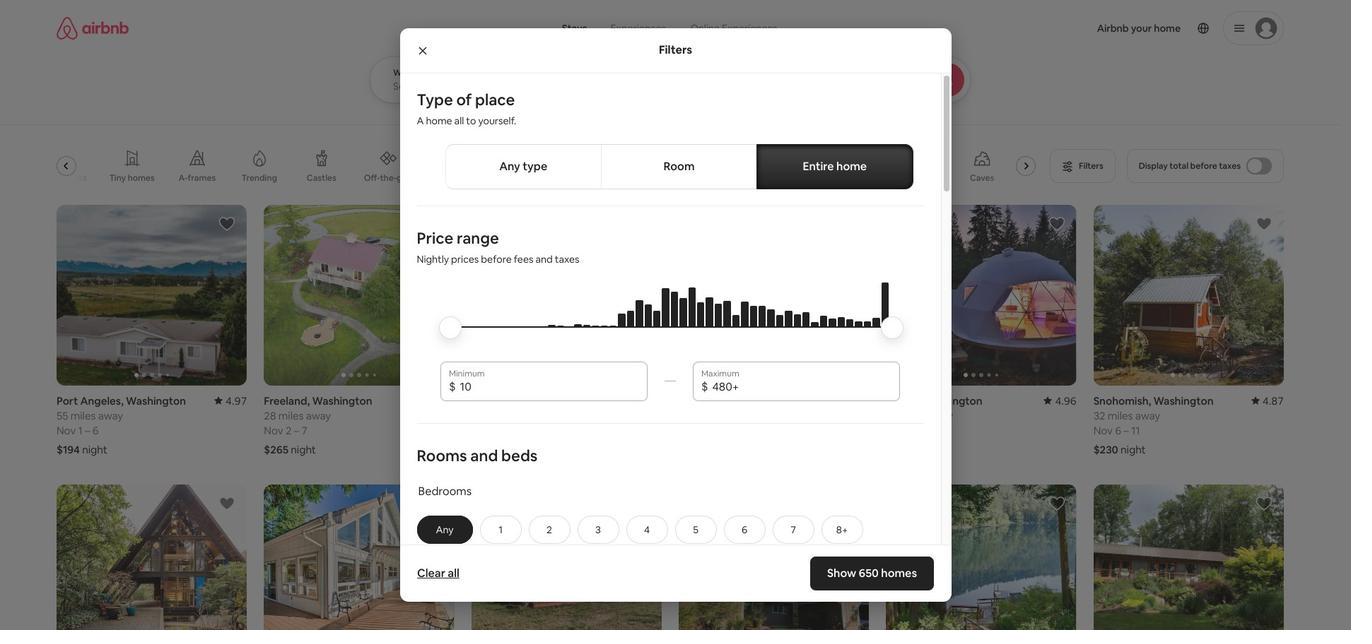 Task type: vqa. For each thing, say whether or not it's contained in the screenshot.


Task type: describe. For each thing, give the bounding box(es) containing it.
yourself.
[[478, 115, 517, 127]]

online
[[691, 22, 720, 35]]

– for sultan, washington
[[923, 424, 928, 438]]

add to wishlist: seattle, washington image
[[219, 496, 236, 513]]

tiny homes
[[109, 173, 155, 184]]

miles for woodinville, washington
[[484, 409, 509, 423]]

profile element
[[812, 0, 1284, 57]]

what can we help you find? tab list
[[551, 14, 678, 42]]

type of place a home all to yourself.
[[417, 90, 517, 127]]

amazing pools
[[436, 173, 495, 184]]

4
[[644, 524, 650, 537]]

any type button
[[445, 144, 602, 190]]

2 $ text field from the left
[[713, 380, 892, 395]]

type
[[523, 159, 548, 174]]

clear all button
[[410, 560, 466, 588]]

0 vertical spatial homes
[[128, 173, 155, 184]]

a-
[[179, 173, 188, 184]]

entire
[[803, 159, 834, 174]]

32
[[1094, 409, 1106, 423]]

none search field containing stays
[[370, 0, 1010, 103]]

miles for freeland, washington
[[279, 409, 304, 423]]

night inside port angeles, washington 55 miles away nov 1 – 6 $194 night
[[82, 443, 107, 457]]

type
[[417, 90, 453, 110]]

sultan, washington 34 miles away dec 25 – 30
[[886, 395, 983, 438]]

snohomish, washington 32 miles away nov 6 – 11 $230 night
[[1094, 395, 1214, 457]]

night for $285
[[498, 443, 523, 457]]

5.0 out of 5 average rating image for freeland, washington 28 miles away nov 2 – 7 $265 night
[[428, 395, 455, 408]]

6 inside snohomish, washington 32 miles away nov 6 – 11 $230 night
[[1116, 424, 1122, 438]]

5 button
[[675, 516, 717, 544]]

experiences inside experiences "button"
[[611, 22, 666, 35]]

add to wishlist: sultan, washington image
[[1049, 216, 1066, 233]]

5
[[693, 524, 699, 537]]

washington for freeland, washington
[[312, 395, 372, 408]]

add to wishlist: brinnon, washington image
[[426, 496, 443, 513]]

3 button
[[578, 516, 619, 544]]

away for snohomish, washington
[[1136, 409, 1161, 423]]

experiences inside online experiences link
[[722, 22, 778, 35]]

a-frames
[[179, 173, 216, 184]]

washington inside hoodsport, washington 43 miles away nov 1 – 6
[[739, 395, 799, 408]]

experiences button
[[599, 14, 678, 42]]

away for freeland, washington
[[306, 409, 331, 423]]

2 inside freeland, washington 28 miles away nov 2 – 7 $265 night
[[286, 424, 292, 438]]

11
[[1132, 424, 1140, 438]]

domes
[[657, 173, 685, 184]]

2 $ from the left
[[702, 380, 708, 395]]

– for woodinville, washington
[[501, 424, 507, 438]]

– inside port angeles, washington 55 miles away nov 1 – 6 $194 night
[[85, 424, 90, 438]]

miles for sultan, washington
[[901, 409, 926, 423]]

stays
[[562, 22, 587, 35]]

pools
[[473, 173, 495, 184]]

add to wishlist: freeland, washington image
[[426, 216, 443, 233]]

show 650 homes link
[[811, 557, 935, 591]]

rooms
[[417, 446, 467, 466]]

2 inside button
[[547, 524, 552, 537]]

countryside
[[517, 173, 567, 184]]

price
[[417, 228, 454, 248]]

washington for sultan, washington
[[923, 395, 983, 408]]

online experiences
[[691, 22, 778, 35]]

sultan,
[[886, 395, 920, 408]]

clear all
[[417, 567, 459, 581]]

display
[[1139, 161, 1168, 172]]

display total before taxes
[[1139, 161, 1241, 172]]

miles inside port angeles, washington 55 miles away nov 1 – 6 $194 night
[[71, 409, 96, 423]]

caves
[[970, 173, 995, 184]]

nov for 13 miles away
[[472, 424, 491, 438]]

woodinville,
[[472, 395, 532, 408]]

nov inside hoodsport, washington 43 miles away nov 1 – 6
[[679, 424, 698, 438]]

hoodsport, washington 43 miles away nov 1 – 6
[[679, 395, 799, 438]]

4.97 out of 5 average rating image
[[837, 395, 869, 408]]

7 inside 7 "button"
[[791, 524, 796, 537]]

entire home button
[[757, 144, 913, 190]]

4.87
[[1263, 395, 1284, 408]]

home inside button
[[837, 159, 867, 174]]

homes inside filters dialog
[[882, 567, 918, 581]]

stays tab panel
[[370, 57, 1010, 103]]

55
[[57, 409, 68, 423]]

any element
[[432, 524, 458, 537]]

5.0 out of 5 average rating image for woodinville, washington 13 miles away nov 3 – 8 $285 night
[[636, 395, 662, 408]]

add to wishlist: quilcene, washington image
[[1256, 496, 1273, 513]]

before inside price range nightly prices before fees and taxes
[[481, 253, 512, 266]]

650
[[859, 567, 879, 581]]

miles for snohomish, washington
[[1108, 409, 1133, 423]]

34
[[886, 409, 899, 423]]

all inside button
[[448, 567, 459, 581]]

1 button
[[480, 516, 522, 544]]

8+
[[837, 524, 848, 537]]

28
[[264, 409, 276, 423]]

frames
[[188, 173, 216, 184]]

filters
[[659, 43, 692, 58]]

$230
[[1094, 443, 1119, 457]]

display total before taxes button
[[1127, 149, 1284, 183]]

of
[[456, 90, 472, 110]]

add to wishlist: snohomish, washington image
[[1256, 216, 1273, 233]]

away inside port angeles, washington 55 miles away nov 1 – 6 $194 night
[[98, 409, 123, 423]]

nov for 28 miles away
[[264, 424, 283, 438]]

national parks
[[30, 172, 87, 184]]

away inside hoodsport, washington 43 miles away nov 1 – 6
[[721, 409, 746, 423]]

– for freeland, washington
[[294, 424, 299, 438]]

3 inside button
[[596, 524, 601, 537]]

place
[[475, 90, 515, 110]]

away for sultan, washington
[[928, 409, 954, 423]]

clear
[[417, 567, 445, 581]]

1 inside port angeles, washington 55 miles away nov 1 – 6 $194 night
[[78, 424, 83, 438]]

away for woodinville, washington
[[512, 409, 537, 423]]

2 button
[[529, 516, 570, 544]]

off-the-grid
[[364, 172, 413, 184]]

8+ button
[[822, 516, 863, 544]]

6 inside hoodsport, washington 43 miles away nov 1 – 6
[[715, 424, 721, 438]]

any type
[[499, 159, 548, 174]]

entire home
[[803, 159, 867, 174]]

woodinville, washington 13 miles away nov 3 – 8 $285 night
[[472, 395, 595, 457]]

a
[[417, 115, 424, 127]]

trending
[[242, 173, 277, 184]]



Task type: locate. For each thing, give the bounding box(es) containing it.
1 horizontal spatial homes
[[882, 567, 918, 581]]

nov inside woodinville, washington 13 miles away nov 3 – 8 $285 night
[[472, 424, 491, 438]]

1 vertical spatial before
[[481, 253, 512, 266]]

experiences right "online"
[[722, 22, 778, 35]]

prices
[[451, 253, 479, 266]]

add to wishlist: enumclaw, washington image
[[1049, 496, 1066, 513]]

away inside woodinville, washington 13 miles away nov 3 – 8 $285 night
[[512, 409, 537, 423]]

the-
[[380, 172, 397, 184]]

room button
[[601, 144, 758, 190]]

1 $ text field from the left
[[460, 380, 639, 395]]

5 washington from the left
[[535, 395, 595, 408]]

1 vertical spatial taxes
[[555, 253, 580, 266]]

3 – from the left
[[707, 424, 713, 438]]

2 5.0 from the left
[[647, 395, 662, 408]]

5 nov from the left
[[1094, 424, 1113, 438]]

filters dialog
[[400, 28, 952, 631]]

3 miles from the left
[[693, 409, 719, 423]]

washington inside snohomish, washington 32 miles away nov 6 – 11 $230 night
[[1154, 395, 1214, 408]]

4 – from the left
[[923, 424, 928, 438]]

– inside hoodsport, washington 43 miles away nov 1 – 6
[[707, 424, 713, 438]]

washington for snohomish, washington
[[1154, 395, 1214, 408]]

national
[[30, 172, 63, 184]]

$194
[[57, 443, 80, 457]]

3 inside woodinville, washington 13 miles away nov 3 – 8 $285 night
[[493, 424, 499, 438]]

nov for 32 miles away
[[1094, 424, 1113, 438]]

tiny
[[109, 173, 126, 184]]

and inside price range nightly prices before fees and taxes
[[536, 253, 553, 266]]

0 horizontal spatial 3
[[493, 424, 499, 438]]

homes
[[128, 173, 155, 184], [882, 567, 918, 581]]

2 horizontal spatial 1
[[701, 424, 705, 438]]

before
[[1191, 161, 1218, 172], [481, 253, 512, 266]]

castles
[[307, 173, 337, 184]]

away down angeles,
[[98, 409, 123, 423]]

washington up 30 at the bottom right of page
[[923, 395, 983, 408]]

7 right '6' button
[[791, 524, 796, 537]]

range
[[457, 228, 499, 248]]

1 horizontal spatial 1
[[499, 524, 503, 537]]

5.0 out of 5 average rating image
[[428, 395, 455, 408], [636, 395, 662, 408]]

0 vertical spatial 3
[[493, 424, 499, 438]]

5.0 for woodinville, washington 13 miles away nov 3 – 8 $285 night
[[647, 395, 662, 408]]

grid
[[397, 172, 413, 184]]

away up 8
[[512, 409, 537, 423]]

away up 30 at the bottom right of page
[[928, 409, 954, 423]]

any left type
[[499, 159, 520, 174]]

1 horizontal spatial $ text field
[[713, 380, 892, 395]]

– inside snohomish, washington 32 miles away nov 6 – 11 $230 night
[[1124, 424, 1129, 438]]

3 washington from the left
[[739, 395, 799, 408]]

rooms and beds
[[417, 446, 538, 466]]

nov down 55
[[57, 424, 76, 438]]

price range nightly prices before fees and taxes
[[417, 228, 580, 266]]

1 horizontal spatial 7
[[791, 524, 796, 537]]

1 5.0 from the left
[[439, 395, 455, 408]]

1 $ from the left
[[449, 380, 456, 395]]

nightly
[[417, 253, 449, 266]]

0 horizontal spatial taxes
[[555, 253, 580, 266]]

6 down hoodsport,
[[715, 424, 721, 438]]

6 right "5" button at the bottom of page
[[742, 524, 748, 537]]

dec
[[886, 424, 906, 438]]

1 4.97 from the left
[[226, 395, 247, 408]]

0 vertical spatial home
[[426, 115, 452, 127]]

0 horizontal spatial before
[[481, 253, 512, 266]]

7 button
[[773, 516, 814, 544]]

1
[[78, 424, 83, 438], [701, 424, 705, 438], [499, 524, 503, 537]]

– left 11
[[1124, 424, 1129, 438]]

night for $230
[[1121, 443, 1146, 457]]

– right 25
[[923, 424, 928, 438]]

6 away from the left
[[1136, 409, 1161, 423]]

6 down angeles,
[[93, 424, 99, 438]]

1 horizontal spatial 5.0 out of 5 average rating image
[[636, 395, 662, 408]]

$ text field
[[460, 380, 639, 395], [713, 380, 892, 395]]

0 horizontal spatial any
[[436, 524, 454, 537]]

washington inside woodinville, washington 13 miles away nov 3 – 8 $285 night
[[535, 395, 595, 408]]

– for snohomish, washington
[[1124, 424, 1129, 438]]

2 washington from the left
[[312, 395, 372, 408]]

miles inside snohomish, washington 32 miles away nov 6 – 11 $230 night
[[1108, 409, 1133, 423]]

Where field
[[393, 80, 578, 93]]

4 button
[[626, 516, 668, 544]]

6 miles from the left
[[1108, 409, 1133, 423]]

night
[[82, 443, 107, 457], [291, 443, 316, 457], [498, 443, 523, 457], [1121, 443, 1146, 457]]

any for any type
[[499, 159, 520, 174]]

13
[[472, 409, 482, 423]]

1 vertical spatial home
[[837, 159, 867, 174]]

tab list inside filters dialog
[[445, 144, 913, 190]]

1 5.0 out of 5 average rating image from the left
[[428, 395, 455, 408]]

$ text field up 4.97 out of 5 average rating image
[[713, 380, 892, 395]]

bedrooms
[[418, 484, 472, 499]]

1 vertical spatial and
[[471, 446, 498, 466]]

0 horizontal spatial $ text field
[[460, 380, 639, 395]]

0 horizontal spatial home
[[426, 115, 452, 127]]

$ up hoodsport,
[[702, 380, 708, 395]]

1 nov from the left
[[57, 424, 76, 438]]

4 nov from the left
[[472, 424, 491, 438]]

1 horizontal spatial and
[[536, 253, 553, 266]]

– down angeles,
[[85, 424, 90, 438]]

home right 'entire'
[[837, 159, 867, 174]]

1 inside hoodsport, washington 43 miles away nov 1 – 6
[[701, 424, 705, 438]]

5 miles from the left
[[484, 409, 509, 423]]

2
[[286, 424, 292, 438], [547, 524, 552, 537]]

1 horizontal spatial 2
[[547, 524, 552, 537]]

4.96 out of 5 average rating image
[[1044, 395, 1077, 408]]

8+ element
[[837, 524, 848, 537]]

port angeles, washington 55 miles away nov 1 – 6 $194 night
[[57, 395, 186, 457]]

0 horizontal spatial 5.0
[[439, 395, 455, 408]]

all right clear in the bottom of the page
[[448, 567, 459, 581]]

new
[[787, 173, 805, 184]]

0 horizontal spatial 1
[[78, 424, 83, 438]]

8
[[509, 424, 515, 438]]

group containing national parks
[[30, 139, 1042, 194]]

2 nov from the left
[[264, 424, 283, 438]]

homes right tiny on the top
[[128, 173, 155, 184]]

washington right the snohomish,
[[1154, 395, 1214, 408]]

washington right hoodsport,
[[739, 395, 799, 408]]

nov down 43
[[679, 424, 698, 438]]

hoodsport,
[[679, 395, 737, 408]]

6 inside port angeles, washington 55 miles away nov 1 – 6 $194 night
[[93, 424, 99, 438]]

4 night from the left
[[1121, 443, 1146, 457]]

4 washington from the left
[[923, 395, 983, 408]]

1 vertical spatial homes
[[882, 567, 918, 581]]

miles down the freeland,
[[279, 409, 304, 423]]

room
[[664, 159, 695, 174]]

fees
[[514, 253, 534, 266]]

stays button
[[551, 14, 599, 42]]

add to wishlist: port angeles, washington image
[[219, 216, 236, 233]]

off-
[[364, 172, 380, 184]]

snohomish,
[[1094, 395, 1152, 408]]

4.97 for 4.97 out of 5 average rating image
[[848, 395, 869, 408]]

1 vertical spatial 7
[[791, 524, 796, 537]]

most stays cost more than $120 per night. image
[[452, 283, 889, 366]]

2 up $265
[[286, 424, 292, 438]]

3
[[493, 424, 499, 438], [596, 524, 601, 537]]

night inside woodinville, washington 13 miles away nov 3 – 8 $285 night
[[498, 443, 523, 457]]

taxes right fees
[[555, 253, 580, 266]]

6
[[93, 424, 99, 438], [715, 424, 721, 438], [1116, 424, 1122, 438], [742, 524, 748, 537]]

any down the 'add to wishlist: brinnon, washington' image
[[436, 524, 454, 537]]

0 vertical spatial all
[[454, 115, 464, 127]]

$285
[[472, 443, 496, 457]]

3 away from the left
[[721, 409, 746, 423]]

miles
[[71, 409, 96, 423], [279, 409, 304, 423], [693, 409, 719, 423], [901, 409, 926, 423], [484, 409, 509, 423], [1108, 409, 1133, 423]]

1 vertical spatial all
[[448, 567, 459, 581]]

25
[[909, 424, 920, 438]]

1 down hoodsport,
[[701, 424, 705, 438]]

$ text field up woodinville, washington 13 miles away nov 3 – 8 $285 night
[[460, 380, 639, 395]]

nov down 32
[[1094, 424, 1113, 438]]

show
[[828, 567, 857, 581]]

all inside type of place a home all to yourself.
[[454, 115, 464, 127]]

night for $265
[[291, 443, 316, 457]]

4 miles from the left
[[901, 409, 926, 423]]

6 inside button
[[742, 524, 748, 537]]

home
[[426, 115, 452, 127], [837, 159, 867, 174]]

1 vertical spatial 3
[[596, 524, 601, 537]]

washington right the freeland,
[[312, 395, 372, 408]]

taxes inside price range nightly prices before fees and taxes
[[555, 253, 580, 266]]

miles inside woodinville, washington 13 miles away nov 3 – 8 $285 night
[[484, 409, 509, 423]]

0 horizontal spatial homes
[[128, 173, 155, 184]]

–
[[85, 424, 90, 438], [294, 424, 299, 438], [707, 424, 713, 438], [923, 424, 928, 438], [501, 424, 507, 438], [1124, 424, 1129, 438]]

port
[[57, 395, 78, 408]]

4.97 for 4.97 out of 5 average rating icon
[[226, 395, 247, 408]]

$265
[[264, 443, 289, 457]]

5.0 up rooms
[[439, 395, 455, 408]]

1 horizontal spatial 4.97
[[848, 395, 869, 408]]

before inside button
[[1191, 161, 1218, 172]]

0 vertical spatial 2
[[286, 424, 292, 438]]

before left fees
[[481, 253, 512, 266]]

miles inside hoodsport, washington 43 miles away nov 1 – 6
[[693, 409, 719, 423]]

1 experiences from the left
[[611, 22, 666, 35]]

2 4.97 from the left
[[848, 395, 869, 408]]

4.97 left the freeland,
[[226, 395, 247, 408]]

2 experiences from the left
[[722, 22, 778, 35]]

washington
[[126, 395, 186, 408], [312, 395, 372, 408], [739, 395, 799, 408], [923, 395, 983, 408], [535, 395, 595, 408], [1154, 395, 1214, 408]]

nov inside port angeles, washington 55 miles away nov 1 – 6 $194 night
[[57, 424, 76, 438]]

6 – from the left
[[1124, 424, 1129, 438]]

3 right the 2 button
[[596, 524, 601, 537]]

night right $265
[[291, 443, 316, 457]]

5.0 out of 5 average rating image up rooms
[[428, 395, 455, 408]]

night inside snohomish, washington 32 miles away nov 6 – 11 $230 night
[[1121, 443, 1146, 457]]

show 650 homes
[[828, 567, 918, 581]]

2 night from the left
[[291, 443, 316, 457]]

where
[[393, 67, 420, 79]]

– left 8
[[501, 424, 507, 438]]

5.0 for freeland, washington 28 miles away nov 2 – 7 $265 night
[[439, 395, 455, 408]]

0 horizontal spatial 5.0 out of 5 average rating image
[[428, 395, 455, 408]]

1 night from the left
[[82, 443, 107, 457]]

5.0 left hoodsport,
[[647, 395, 662, 408]]

and left beds
[[471, 446, 498, 466]]

tab list containing any type
[[445, 144, 913, 190]]

miles down the snohomish,
[[1108, 409, 1133, 423]]

1 up $194
[[78, 424, 83, 438]]

1 – from the left
[[85, 424, 90, 438]]

6 left 11
[[1116, 424, 1122, 438]]

freeland,
[[264, 395, 310, 408]]

all left to
[[454, 115, 464, 127]]

washington inside port angeles, washington 55 miles away nov 1 – 6 $194 night
[[126, 395, 186, 408]]

home inside type of place a home all to yourself.
[[426, 115, 452, 127]]

1 horizontal spatial $
[[702, 380, 708, 395]]

1 left the 2 button
[[499, 524, 503, 537]]

4 away from the left
[[928, 409, 954, 423]]

washington right angeles,
[[126, 395, 186, 408]]

7 inside freeland, washington 28 miles away nov 2 – 7 $265 night
[[302, 424, 307, 438]]

miles up 25
[[901, 409, 926, 423]]

miles inside sultan, washington 34 miles away dec 25 – 30
[[901, 409, 926, 423]]

amazing
[[436, 173, 471, 184]]

any for any
[[436, 524, 454, 537]]

$ up rooms
[[449, 380, 456, 395]]

away down the freeland,
[[306, 409, 331, 423]]

2 miles from the left
[[279, 409, 304, 423]]

0 horizontal spatial 7
[[302, 424, 307, 438]]

– inside sultan, washington 34 miles away dec 25 – 30
[[923, 424, 928, 438]]

to
[[466, 115, 476, 127]]

taxes right the total
[[1219, 161, 1241, 172]]

before right the total
[[1191, 161, 1218, 172]]

experiences up "filters" on the top of the page
[[611, 22, 666, 35]]

night down 8
[[498, 443, 523, 457]]

2 5.0 out of 5 average rating image from the left
[[636, 395, 662, 408]]

1 horizontal spatial any
[[499, 159, 520, 174]]

parks
[[65, 172, 87, 184]]

0 horizontal spatial $
[[449, 380, 456, 395]]

3 left 8
[[493, 424, 499, 438]]

5 – from the left
[[501, 424, 507, 438]]

7 down the freeland,
[[302, 424, 307, 438]]

2 right 1 button
[[547, 524, 552, 537]]

group
[[30, 139, 1042, 194], [57, 205, 247, 386], [264, 205, 455, 386], [472, 205, 662, 386], [679, 205, 869, 386], [886, 205, 1077, 386], [1094, 205, 1284, 386], [57, 485, 247, 631], [264, 485, 455, 631], [472, 485, 662, 631], [679, 485, 869, 631], [886, 485, 1077, 631], [1094, 485, 1284, 631]]

– down the freeland,
[[294, 424, 299, 438]]

nov
[[57, 424, 76, 438], [264, 424, 283, 438], [679, 424, 698, 438], [472, 424, 491, 438], [1094, 424, 1113, 438]]

– down hoodsport,
[[707, 424, 713, 438]]

1 vertical spatial any
[[436, 524, 454, 537]]

away inside freeland, washington 28 miles away nov 2 – 7 $265 night
[[306, 409, 331, 423]]

luxe
[[849, 173, 867, 184]]

3 nov from the left
[[679, 424, 698, 438]]

washington inside sultan, washington 34 miles away dec 25 – 30
[[923, 395, 983, 408]]

nov inside snohomish, washington 32 miles away nov 6 – 11 $230 night
[[1094, 424, 1113, 438]]

1 miles from the left
[[71, 409, 96, 423]]

1 horizontal spatial 5.0
[[647, 395, 662, 408]]

None search field
[[370, 0, 1010, 103]]

miles inside freeland, washington 28 miles away nov 2 – 7 $265 night
[[279, 409, 304, 423]]

angeles,
[[80, 395, 124, 408]]

43
[[679, 409, 691, 423]]

miles right 55
[[71, 409, 96, 423]]

nov down 13
[[472, 424, 491, 438]]

1 vertical spatial 2
[[547, 524, 552, 537]]

and
[[536, 253, 553, 266], [471, 446, 498, 466]]

5 away from the left
[[512, 409, 537, 423]]

5.0 out of 5 average rating image left hoodsport,
[[636, 395, 662, 408]]

1 horizontal spatial home
[[837, 159, 867, 174]]

0 horizontal spatial 4.97
[[226, 395, 247, 408]]

1 horizontal spatial experiences
[[722, 22, 778, 35]]

total
[[1170, 161, 1189, 172]]

nov inside freeland, washington 28 miles away nov 2 – 7 $265 night
[[264, 424, 283, 438]]

freeland, washington 28 miles away nov 2 – 7 $265 night
[[264, 395, 372, 457]]

any
[[499, 159, 520, 174], [436, 524, 454, 537]]

0 vertical spatial 7
[[302, 424, 307, 438]]

taxes inside button
[[1219, 161, 1241, 172]]

away
[[98, 409, 123, 423], [306, 409, 331, 423], [721, 409, 746, 423], [928, 409, 954, 423], [512, 409, 537, 423], [1136, 409, 1161, 423]]

miles down hoodsport,
[[693, 409, 719, 423]]

3 night from the left
[[498, 443, 523, 457]]

30
[[930, 424, 943, 438]]

nov down 28
[[264, 424, 283, 438]]

1 horizontal spatial before
[[1191, 161, 1218, 172]]

1 inside button
[[499, 524, 503, 537]]

away inside sultan, washington 34 miles away dec 25 – 30
[[928, 409, 954, 423]]

night down 11
[[1121, 443, 1146, 457]]

away inside snohomish, washington 32 miles away nov 6 – 11 $230 night
[[1136, 409, 1161, 423]]

1 horizontal spatial taxes
[[1219, 161, 1241, 172]]

1 horizontal spatial 3
[[596, 524, 601, 537]]

experiences
[[611, 22, 666, 35], [722, 22, 778, 35]]

0 horizontal spatial 2
[[286, 424, 292, 438]]

7
[[302, 424, 307, 438], [791, 524, 796, 537]]

away down hoodsport,
[[721, 409, 746, 423]]

any button
[[417, 516, 473, 544]]

away up 11
[[1136, 409, 1161, 423]]

night inside freeland, washington 28 miles away nov 2 – 7 $265 night
[[291, 443, 316, 457]]

night right $194
[[82, 443, 107, 457]]

0 vertical spatial before
[[1191, 161, 1218, 172]]

miles down woodinville,
[[484, 409, 509, 423]]

washington for woodinville, washington
[[535, 395, 595, 408]]

4.97 out of 5 average rating image
[[214, 395, 247, 408]]

4.97 left "sultan,"
[[848, 395, 869, 408]]

4.96
[[1056, 395, 1077, 408]]

play
[[601, 173, 617, 184]]

2 away from the left
[[306, 409, 331, 423]]

0 vertical spatial and
[[536, 253, 553, 266]]

0 vertical spatial taxes
[[1219, 161, 1241, 172]]

– inside freeland, washington 28 miles away nov 2 – 7 $265 night
[[294, 424, 299, 438]]

and right fees
[[536, 253, 553, 266]]

washington right woodinville,
[[535, 395, 595, 408]]

beds
[[501, 446, 538, 466]]

4.87 out of 5 average rating image
[[1252, 395, 1284, 408]]

$
[[449, 380, 456, 395], [702, 380, 708, 395]]

0 vertical spatial any
[[499, 159, 520, 174]]

home right a
[[426, 115, 452, 127]]

washington inside freeland, washington 28 miles away nov 2 – 7 $265 night
[[312, 395, 372, 408]]

6 washington from the left
[[1154, 395, 1214, 408]]

tab list
[[445, 144, 913, 190]]

homes right 650
[[882, 567, 918, 581]]

1 washington from the left
[[126, 395, 186, 408]]

1 away from the left
[[98, 409, 123, 423]]

2 – from the left
[[294, 424, 299, 438]]

0 horizontal spatial experiences
[[611, 22, 666, 35]]

0 horizontal spatial and
[[471, 446, 498, 466]]

– inside woodinville, washington 13 miles away nov 3 – 8 $285 night
[[501, 424, 507, 438]]



